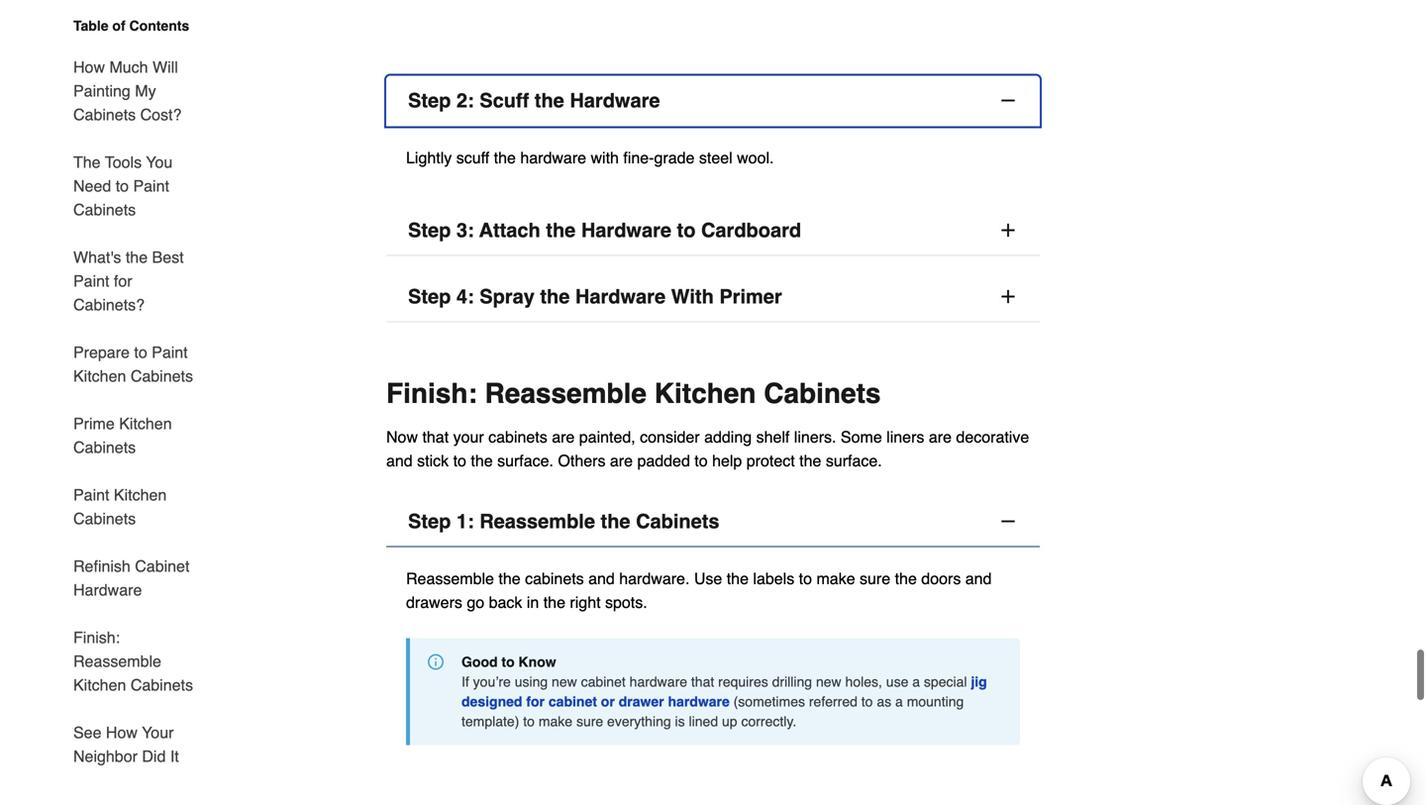 Task type: locate. For each thing, give the bounding box(es) containing it.
are up others
[[552, 428, 575, 446]]

cabinets
[[73, 105, 136, 124], [73, 201, 136, 219], [131, 367, 193, 385], [764, 378, 881, 410], [73, 438, 136, 457], [73, 510, 136, 528], [636, 510, 720, 533], [131, 676, 193, 694]]

shelf
[[756, 428, 790, 446]]

1 vertical spatial plus image
[[998, 287, 1018, 307]]

to down tools at the top of page
[[116, 177, 129, 195]]

kitchen down prime kitchen cabinets link
[[114, 486, 167, 504]]

plus image inside step 4: spray the hardware with primer "button"
[[998, 287, 1018, 307]]

make right labels on the right bottom of the page
[[817, 570, 855, 588]]

0 vertical spatial make
[[817, 570, 855, 588]]

1 new from the left
[[552, 674, 577, 690]]

kitchen inside prime kitchen cabinets
[[119, 415, 172, 433]]

the inside button
[[601, 510, 631, 533]]

make
[[817, 570, 855, 588], [539, 714, 573, 730]]

the tools you need to paint cabinets link
[[73, 139, 206, 234]]

0 vertical spatial finish:
[[386, 378, 477, 410]]

kitchen right prime
[[119, 415, 172, 433]]

step for step 3: attach the hardware to cardboard
[[408, 219, 451, 242]]

for down using
[[526, 694, 545, 710]]

paint down what's
[[73, 272, 109, 290]]

0 vertical spatial sure
[[860, 570, 891, 588]]

cabinet left or
[[549, 694, 597, 710]]

the tools you need to paint cabinets
[[73, 153, 173, 219]]

0 horizontal spatial finish:
[[73, 629, 120, 647]]

the inside 'what's the best paint for cabinets?'
[[126, 248, 148, 266]]

cabinet
[[135, 557, 190, 576]]

1 horizontal spatial and
[[588, 570, 615, 588]]

tools
[[105, 153, 142, 171]]

1 surface. from the left
[[497, 452, 554, 470]]

0 horizontal spatial new
[[552, 674, 577, 690]]

table of contents element
[[57, 16, 206, 769]]

finish:
[[386, 378, 477, 410], [73, 629, 120, 647]]

prepare to paint kitchen cabinets link
[[73, 329, 206, 400]]

hardware inside jig designed for cabinet or drawer hardware
[[668, 694, 730, 710]]

and up right
[[588, 570, 615, 588]]

sure down or
[[576, 714, 603, 730]]

3 step from the top
[[408, 285, 451, 308]]

spray
[[480, 285, 535, 308]]

1 vertical spatial that
[[691, 674, 714, 690]]

1 vertical spatial for
[[526, 694, 545, 710]]

that up stick
[[422, 428, 449, 446]]

step for step 2: scuff the hardware
[[408, 89, 451, 112]]

as
[[877, 694, 892, 710]]

reassemble
[[485, 378, 647, 410], [480, 510, 595, 533], [406, 570, 494, 588], [73, 652, 161, 671]]

the up the "hardware."
[[601, 510, 631, 533]]

1 vertical spatial cabinets
[[525, 570, 584, 588]]

cabinets up refinish
[[73, 510, 136, 528]]

(sometimes referred to as a mounting template) to make sure everything is lined up correctly.
[[462, 694, 964, 730]]

hardware inside "button"
[[575, 285, 666, 308]]

0 vertical spatial that
[[422, 428, 449, 446]]

refinish cabinet hardware
[[73, 557, 190, 599]]

cabinets up the "hardware."
[[636, 510, 720, 533]]

cabinets inside button
[[636, 510, 720, 533]]

finish: down refinish cabinet hardware
[[73, 629, 120, 647]]

1 vertical spatial make
[[539, 714, 573, 730]]

new up referred
[[816, 674, 842, 690]]

finish: reassemble kitchen cabinets inside the table of contents element
[[73, 629, 193, 694]]

good to know
[[462, 654, 556, 670]]

1 horizontal spatial finish:
[[386, 378, 477, 410]]

primer
[[719, 285, 782, 308]]

how up neighbor
[[106, 724, 138, 742]]

reassemble inside finish: reassemble kitchen cabinets
[[73, 652, 161, 671]]

are
[[552, 428, 575, 446], [929, 428, 952, 446], [610, 452, 633, 470]]

cabinets inside now that your cabinets are painted, consider adding shelf liners. some liners are decorative and stick to the surface. others are padded to help protect the surface.
[[489, 428, 548, 446]]

1 horizontal spatial sure
[[860, 570, 891, 588]]

0 horizontal spatial that
[[422, 428, 449, 446]]

use
[[694, 570, 722, 588]]

the left the doors
[[895, 570, 917, 588]]

the left best
[[126, 248, 148, 266]]

paint kitchen cabinets link
[[73, 472, 206, 543]]

to left the help on the bottom of the page
[[695, 452, 708, 470]]

0 vertical spatial minus image
[[998, 91, 1018, 110]]

finish: reassemble kitchen cabinets up your at the bottom
[[73, 629, 193, 694]]

2 vertical spatial hardware
[[668, 694, 730, 710]]

drilling
[[772, 674, 812, 690]]

doors
[[922, 570, 961, 588]]

the inside "button"
[[540, 285, 570, 308]]

reassemble up drawers at bottom
[[406, 570, 494, 588]]

see
[[73, 724, 102, 742]]

how much will painting my cabinets cost?
[[73, 58, 182, 124]]

paint inside paint kitchen cabinets
[[73, 486, 109, 504]]

step
[[408, 89, 451, 112], [408, 219, 451, 242], [408, 285, 451, 308], [408, 510, 451, 533]]

new
[[552, 674, 577, 690], [816, 674, 842, 690]]

prepare
[[73, 343, 130, 362]]

0 horizontal spatial and
[[386, 452, 413, 470]]

cabinets inside the tools you need to paint cabinets
[[73, 201, 136, 219]]

1 vertical spatial how
[[106, 724, 138, 742]]

minus image for cabinets
[[998, 512, 1018, 531]]

1 vertical spatial minus image
[[998, 512, 1018, 531]]

0 horizontal spatial for
[[114, 272, 132, 290]]

2:
[[457, 89, 474, 112]]

table of contents
[[73, 18, 189, 34]]

1 step from the top
[[408, 89, 451, 112]]

1 vertical spatial sure
[[576, 714, 603, 730]]

liners.
[[794, 428, 837, 446]]

0 horizontal spatial sure
[[576, 714, 603, 730]]

hardware for scuff
[[570, 89, 660, 112]]

to inside the tools you need to paint cabinets
[[116, 177, 129, 195]]

are right 'liners'
[[929, 428, 952, 446]]

paint inside 'what's the best paint for cabinets?'
[[73, 272, 109, 290]]

cabinets up prime kitchen cabinets link
[[131, 367, 193, 385]]

finish: reassemble kitchen cabinets
[[386, 378, 881, 410], [73, 629, 193, 694]]

to left the cardboard
[[677, 219, 696, 242]]

kitchen
[[73, 367, 126, 385], [655, 378, 756, 410], [119, 415, 172, 433], [114, 486, 167, 504], [73, 676, 126, 694]]

cabinets up in
[[525, 570, 584, 588]]

reassemble the cabinets and hardware. use the labels to make sure the doors and drawers go back in the right spots.
[[406, 570, 992, 612]]

of
[[112, 18, 125, 34]]

for up cabinets?
[[114, 272, 132, 290]]

0 vertical spatial plus image
[[998, 220, 1018, 240]]

paint down you
[[133, 177, 169, 195]]

is
[[675, 714, 685, 730]]

step left 4:
[[408, 285, 451, 308]]

new right using
[[552, 674, 577, 690]]

reassemble inside button
[[480, 510, 595, 533]]

cabinets down prime
[[73, 438, 136, 457]]

prime kitchen cabinets link
[[73, 400, 206, 472]]

cabinet up or
[[581, 674, 626, 690]]

0 vertical spatial for
[[114, 272, 132, 290]]

holes,
[[845, 674, 883, 690]]

step left 1: in the left bottom of the page
[[408, 510, 451, 533]]

sure left the doors
[[860, 570, 891, 588]]

and right the doors
[[966, 570, 992, 588]]

0 horizontal spatial a
[[895, 694, 903, 710]]

step inside button
[[408, 510, 451, 533]]

paint down prime kitchen cabinets
[[73, 486, 109, 504]]

reassemble up the see
[[73, 652, 161, 671]]

2 horizontal spatial are
[[929, 428, 952, 446]]

hardware down step 3: attach the hardware to cardboard
[[575, 285, 666, 308]]

1 vertical spatial finish:
[[73, 629, 120, 647]]

surface. down 'some'
[[826, 452, 882, 470]]

plus image for step 3: attach the hardware to cardboard
[[998, 220, 1018, 240]]

1 horizontal spatial a
[[913, 674, 920, 690]]

back
[[489, 593, 522, 612]]

4 step from the top
[[408, 510, 451, 533]]

minus image inside step 1: reassemble the cabinets button
[[998, 512, 1018, 531]]

step 2: scuff the hardware button
[[386, 76, 1040, 126]]

1 vertical spatial cabinet
[[549, 694, 597, 710]]

cabinets inside "prepare to paint kitchen cabinets"
[[131, 367, 193, 385]]

cabinets
[[489, 428, 548, 446], [525, 570, 584, 588]]

step 3: attach the hardware to cardboard button
[[386, 205, 1040, 256]]

need
[[73, 177, 111, 195]]

if
[[462, 674, 469, 690]]

hardware up with
[[570, 89, 660, 112]]

now
[[386, 428, 418, 446]]

finish: reassemble kitchen cabinets up painted,
[[386, 378, 881, 410]]

and
[[386, 452, 413, 470], [588, 570, 615, 588], [966, 570, 992, 588]]

designed
[[462, 694, 522, 710]]

kitchen down 'prepare'
[[73, 367, 126, 385]]

0 vertical spatial a
[[913, 674, 920, 690]]

0 vertical spatial finish: reassemble kitchen cabinets
[[386, 378, 881, 410]]

a right as
[[895, 694, 903, 710]]

hardware down refinish
[[73, 581, 142, 599]]

hardware up lined
[[668, 694, 730, 710]]

the right spray
[[540, 285, 570, 308]]

reassemble right 1: in the left bottom of the page
[[480, 510, 595, 533]]

kitchen inside "prepare to paint kitchen cabinets"
[[73, 367, 126, 385]]

hardware up drawer
[[630, 674, 687, 690]]

plus image
[[998, 220, 1018, 240], [998, 287, 1018, 307]]

that up (sometimes referred to as a mounting template) to make sure everything is lined up correctly.
[[691, 674, 714, 690]]

a right use
[[913, 674, 920, 690]]

1 vertical spatial a
[[895, 694, 903, 710]]

2 step from the top
[[408, 219, 451, 242]]

minus image
[[998, 91, 1018, 110], [998, 512, 1018, 531]]

minus image inside "step 2: scuff the hardware" button
[[998, 91, 1018, 110]]

1 horizontal spatial that
[[691, 674, 714, 690]]

some
[[841, 428, 882, 446]]

0 horizontal spatial finish: reassemble kitchen cabinets
[[73, 629, 193, 694]]

1 horizontal spatial for
[[526, 694, 545, 710]]

cabinets?
[[73, 296, 145, 314]]

cabinets up liners.
[[764, 378, 881, 410]]

paint right 'prepare'
[[152, 343, 188, 362]]

0 horizontal spatial make
[[539, 714, 573, 730]]

your
[[142, 724, 174, 742]]

cabinets down painting
[[73, 105, 136, 124]]

make down using
[[539, 714, 573, 730]]

0 vertical spatial how
[[73, 58, 105, 76]]

to down your
[[453, 452, 466, 470]]

to right labels on the right bottom of the page
[[799, 570, 812, 588]]

1 horizontal spatial finish: reassemble kitchen cabinets
[[386, 378, 881, 410]]

to right 'prepare'
[[134, 343, 147, 362]]

and down the now
[[386, 452, 413, 470]]

everything
[[607, 714, 671, 730]]

hardware left with
[[520, 149, 586, 167]]

step left 3:
[[408, 219, 451, 242]]

cabinets down need
[[73, 201, 136, 219]]

1 plus image from the top
[[998, 220, 1018, 240]]

how up painting
[[73, 58, 105, 76]]

1 horizontal spatial make
[[817, 570, 855, 588]]

step for step 4: spray the hardware with primer
[[408, 285, 451, 308]]

1 vertical spatial finish: reassemble kitchen cabinets
[[73, 629, 193, 694]]

with
[[591, 149, 619, 167]]

kitchen up the see
[[73, 676, 126, 694]]

0 vertical spatial cabinets
[[489, 428, 548, 446]]

step inside "button"
[[408, 285, 451, 308]]

finish: up the now
[[386, 378, 477, 410]]

hardware up "step 4: spray the hardware with primer"
[[581, 219, 672, 242]]

go
[[467, 593, 485, 612]]

the down liners.
[[800, 452, 822, 470]]

1 horizontal spatial new
[[816, 674, 842, 690]]

and inside now that your cabinets are painted, consider adding shelf liners. some liners are decorative and stick to the surface. others are padded to help protect the surface.
[[386, 452, 413, 470]]

step left 2:
[[408, 89, 451, 112]]

1 horizontal spatial surface.
[[826, 452, 882, 470]]

cabinet
[[581, 674, 626, 690], [549, 694, 597, 710]]

0 horizontal spatial surface.
[[497, 452, 554, 470]]

surface. left others
[[497, 452, 554, 470]]

painting
[[73, 82, 131, 100]]

plus image inside step 3: attach the hardware to cardboard button
[[998, 220, 1018, 240]]

2 plus image from the top
[[998, 287, 1018, 307]]

1 minus image from the top
[[998, 91, 1018, 110]]

special
[[924, 674, 967, 690]]

cabinets up your at the bottom
[[131, 676, 193, 694]]

are down painted,
[[610, 452, 633, 470]]

hardware for spray
[[575, 285, 666, 308]]

hardware
[[570, 89, 660, 112], [581, 219, 672, 242], [575, 285, 666, 308], [73, 581, 142, 599]]

finish: reassemble kitchen cabinets link
[[73, 614, 206, 709]]

best
[[152, 248, 184, 266]]

much
[[109, 58, 148, 76]]

cost?
[[140, 105, 182, 124]]

right
[[570, 593, 601, 612]]

a inside (sometimes referred to as a mounting template) to make sure everything is lined up correctly.
[[895, 694, 903, 710]]

cabinets right your
[[489, 428, 548, 446]]

2 minus image from the top
[[998, 512, 1018, 531]]



Task type: describe. For each thing, give the bounding box(es) containing it.
how inside see how your neighbor did it
[[106, 724, 138, 742]]

your
[[453, 428, 484, 446]]

grade
[[654, 149, 695, 167]]

spots.
[[605, 593, 648, 612]]

how inside how much will painting my cabinets cost?
[[73, 58, 105, 76]]

step 2: scuff the hardware
[[408, 89, 660, 112]]

others
[[558, 452, 606, 470]]

hardware for attach
[[581, 219, 672, 242]]

jig
[[971, 674, 987, 690]]

to inside 'reassemble the cabinets and hardware. use the labels to make sure the doors and drawers go back in the right spots.'
[[799, 570, 812, 588]]

2 new from the left
[[816, 674, 842, 690]]

make inside (sometimes referred to as a mounting template) to make sure everything is lined up correctly.
[[539, 714, 573, 730]]

prime
[[73, 415, 115, 433]]

the right scuff
[[535, 89, 564, 112]]

1 horizontal spatial are
[[610, 452, 633, 470]]

info image
[[428, 654, 444, 670]]

you
[[146, 153, 173, 171]]

paint inside "prepare to paint kitchen cabinets"
[[152, 343, 188, 362]]

paint inside the tools you need to paint cabinets
[[133, 177, 169, 195]]

(sometimes
[[734, 694, 805, 710]]

step 4: spray the hardware with primer button
[[386, 272, 1040, 322]]

lightly scuff the hardware with fine-grade steel wool.
[[406, 149, 774, 167]]

up
[[722, 714, 738, 730]]

hardware.
[[619, 570, 690, 588]]

2 surface. from the left
[[826, 452, 882, 470]]

cabinets inside 'reassemble the cabinets and hardware. use the labels to make sure the doors and drawers go back in the right spots.'
[[525, 570, 584, 588]]

to left as
[[862, 694, 873, 710]]

2 horizontal spatial and
[[966, 570, 992, 588]]

adding
[[704, 428, 752, 446]]

jig designed for cabinet or drawer hardware
[[462, 674, 987, 710]]

step 4: spray the hardware with primer
[[408, 285, 782, 308]]

step 1: reassemble the cabinets
[[408, 510, 720, 533]]

for inside 'what's the best paint for cabinets?'
[[114, 272, 132, 290]]

1:
[[457, 510, 474, 533]]

step for step 1: reassemble the cabinets
[[408, 510, 451, 533]]

what's the best paint for cabinets?
[[73, 248, 184, 314]]

sure inside 'reassemble the cabinets and hardware. use the labels to make sure the doors and drawers go back in the right spots.'
[[860, 570, 891, 588]]

protect
[[747, 452, 795, 470]]

liners
[[887, 428, 925, 446]]

mounting
[[907, 694, 964, 710]]

the right in
[[544, 593, 566, 612]]

the right 'scuff'
[[494, 149, 516, 167]]

requires
[[718, 674, 768, 690]]

now that your cabinets are painted, consider adding shelf liners. some liners are decorative and stick to the surface. others are padded to help protect the surface.
[[386, 428, 1029, 470]]

kitchen inside finish: reassemble kitchen cabinets
[[73, 676, 126, 694]]

you're
[[473, 674, 511, 690]]

step 3: attach the hardware to cardboard
[[408, 219, 801, 242]]

make inside 'reassemble the cabinets and hardware. use the labels to make sure the doors and drawers go back in the right spots.'
[[817, 570, 855, 588]]

if you're using new cabinet hardware that requires drilling new holes, use a special
[[462, 674, 971, 690]]

the
[[73, 153, 101, 171]]

drawers
[[406, 593, 463, 612]]

cabinets inside how much will painting my cabinets cost?
[[73, 105, 136, 124]]

it
[[170, 747, 179, 766]]

consider
[[640, 428, 700, 446]]

0 vertical spatial hardware
[[520, 149, 586, 167]]

3:
[[457, 219, 474, 242]]

jig designed for cabinet or drawer hardware link
[[462, 674, 987, 710]]

reassemble inside 'reassemble the cabinets and hardware. use the labels to make sure the doors and drawers go back in the right spots.'
[[406, 570, 494, 588]]

refinish
[[73, 557, 131, 576]]

the right use
[[727, 570, 749, 588]]

in
[[527, 593, 539, 612]]

kitchen up adding
[[655, 378, 756, 410]]

painted,
[[579, 428, 636, 446]]

minus image for hardware
[[998, 91, 1018, 110]]

the right attach
[[546, 219, 576, 242]]

padded
[[637, 452, 690, 470]]

4:
[[457, 285, 474, 308]]

wool.
[[737, 149, 774, 167]]

cabinets inside paint kitchen cabinets
[[73, 510, 136, 528]]

reassemble up painted,
[[485, 378, 647, 410]]

steel
[[699, 149, 733, 167]]

the up back
[[499, 570, 521, 588]]

table
[[73, 18, 109, 34]]

correctly.
[[741, 714, 797, 730]]

kitchen inside paint kitchen cabinets
[[114, 486, 167, 504]]

what's the best paint for cabinets? link
[[73, 234, 206, 329]]

that inside now that your cabinets are painted, consider adding shelf liners. some liners are decorative and stick to the surface. others are padded to help protect the surface.
[[422, 428, 449, 446]]

step 1: reassemble the cabinets button
[[386, 497, 1040, 547]]

cabinet inside jig designed for cabinet or drawer hardware
[[549, 694, 597, 710]]

for inside jig designed for cabinet or drawer hardware
[[526, 694, 545, 710]]

know
[[519, 654, 556, 670]]

stick
[[417, 452, 449, 470]]

to inside "prepare to paint kitchen cabinets"
[[134, 343, 147, 362]]

attach
[[479, 219, 541, 242]]

neighbor
[[73, 747, 138, 766]]

fine-
[[623, 149, 654, 167]]

with
[[671, 285, 714, 308]]

decorative
[[956, 428, 1029, 446]]

how much will painting my cabinets cost? link
[[73, 44, 206, 139]]

use
[[886, 674, 909, 690]]

using
[[515, 674, 548, 690]]

labels
[[753, 570, 795, 588]]

will
[[153, 58, 178, 76]]

sure inside (sometimes referred to as a mounting template) to make sure everything is lined up correctly.
[[576, 714, 603, 730]]

plus image for step 4: spray the hardware with primer
[[998, 287, 1018, 307]]

to right template)
[[523, 714, 535, 730]]

0 horizontal spatial are
[[552, 428, 575, 446]]

hardware inside refinish cabinet hardware
[[73, 581, 142, 599]]

1 vertical spatial hardware
[[630, 674, 687, 690]]

see how your neighbor did it link
[[73, 709, 206, 769]]

to up you're
[[502, 654, 515, 670]]

cabinets inside prime kitchen cabinets
[[73, 438, 136, 457]]

to inside button
[[677, 219, 696, 242]]

template)
[[462, 714, 519, 730]]

lightly
[[406, 149, 452, 167]]

cardboard
[[701, 219, 801, 242]]

help
[[712, 452, 742, 470]]

scuff
[[480, 89, 529, 112]]

or
[[601, 694, 615, 710]]

finish: inside finish: reassemble kitchen cabinets
[[73, 629, 120, 647]]

lined
[[689, 714, 718, 730]]

referred
[[809, 694, 858, 710]]

what's
[[73, 248, 121, 266]]

drawer
[[619, 694, 664, 710]]

0 vertical spatial cabinet
[[581, 674, 626, 690]]

the down your
[[471, 452, 493, 470]]

my
[[135, 82, 156, 100]]

did
[[142, 747, 166, 766]]



Task type: vqa. For each thing, say whether or not it's contained in the screenshot.
right on the bottom
yes



